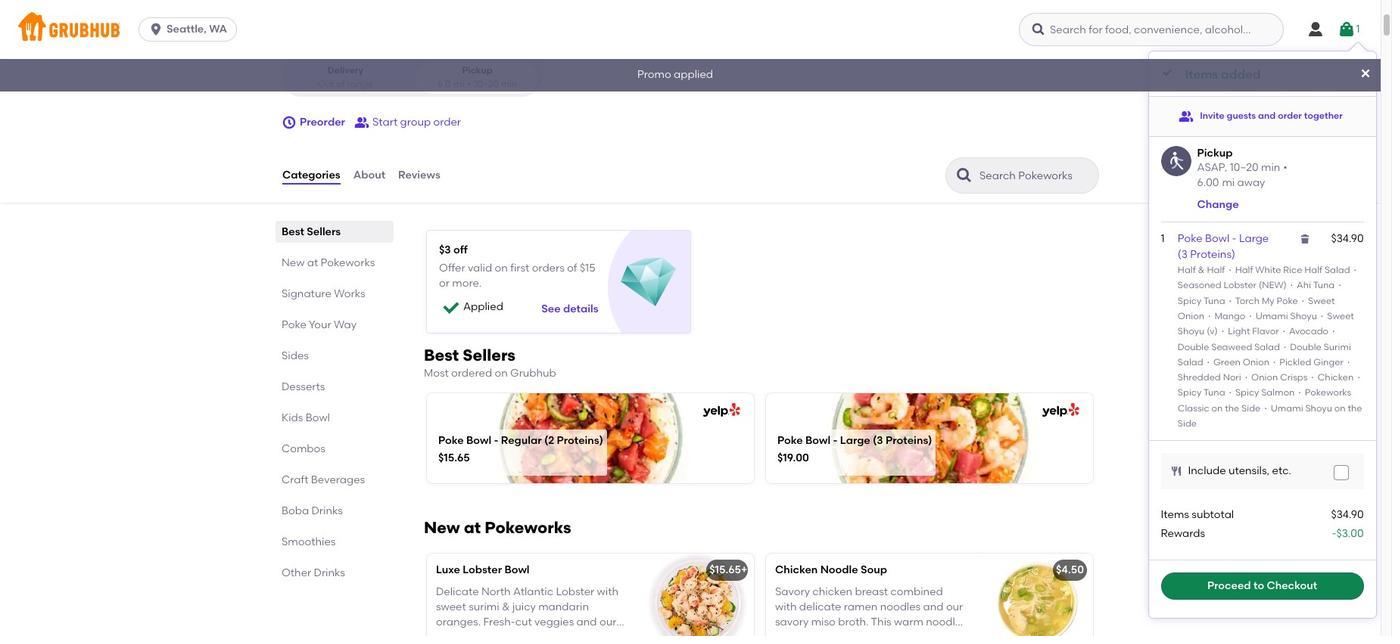 Task type: locate. For each thing, give the bounding box(es) containing it.
onion inside sweet onion
[[1178, 311, 1205, 322]]

and inside savory chicken breast combined with delicate ramen noodles and our savory miso broth. this warm noodle soup is garnished with green onions.
[[923, 601, 944, 614]]

1 horizontal spatial •
[[1284, 161, 1288, 174]]

1 vertical spatial new at pokeworks
[[424, 519, 571, 538]]

the down surimi
[[1348, 403, 1362, 414]]

on
[[495, 262, 508, 275], [495, 367, 508, 380], [1212, 403, 1223, 414], [1335, 403, 1346, 414]]

1 horizontal spatial proteins)
[[886, 434, 932, 447]]

0 horizontal spatial mi
[[454, 78, 465, 89]]

0 horizontal spatial sellers
[[307, 226, 341, 239]]

1 vertical spatial best
[[424, 346, 459, 365]]

0 horizontal spatial double
[[1178, 342, 1209, 352]]

tuna inside ∙ green onion ∙ pickled ginger ∙ shredded nori ∙ onion crisps ∙ chicken ∙ spicy tuna ∙ spicy salmon
[[1204, 388, 1225, 399]]

1 horizontal spatial with
[[867, 632, 889, 637]]

chicken
[[1318, 373, 1354, 383], [775, 564, 818, 577]]

0 horizontal spatial large
[[840, 434, 870, 447]]

chicken up savory
[[775, 564, 818, 577]]

1 vertical spatial mi
[[1222, 177, 1235, 190]]

1 horizontal spatial new
[[424, 519, 460, 538]]

1 vertical spatial (3
[[873, 434, 883, 447]]

new at pokeworks up luxe lobster bowl
[[424, 519, 571, 538]]

0 horizontal spatial of
[[336, 78, 345, 89]]

1 horizontal spatial at
[[464, 519, 481, 538]]

of down delivery at the left top of page
[[336, 78, 345, 89]]

luxe lobster bowl
[[436, 564, 530, 577]]

1 horizontal spatial double
[[1290, 342, 1322, 352]]

is
[[803, 632, 810, 637]]

sellers
[[307, 226, 341, 239], [463, 346, 516, 365]]

sweet shoyu (v)
[[1178, 311, 1354, 337]]

bowl up $19.00
[[806, 434, 831, 447]]

spicy up classic
[[1178, 388, 1202, 399]]

1 vertical spatial pokeworks
[[1305, 388, 1352, 399]]

on right classic
[[1212, 403, 1223, 414]]

0 vertical spatial large
[[1239, 233, 1269, 246]]

10–20 inside pickup asap, 10–20 min • 6.00 mi away
[[1230, 161, 1259, 174]]

poke
[[1178, 233, 1203, 246], [1277, 296, 1298, 306], [282, 319, 307, 332], [438, 434, 464, 447], [778, 434, 803, 447]]

1 button
[[1338, 16, 1360, 43]]

svg image
[[1307, 20, 1325, 39], [1338, 20, 1356, 39], [148, 22, 164, 37], [1161, 67, 1173, 79], [1360, 67, 1372, 79], [1299, 234, 1311, 246], [441, 297, 462, 318]]

0 vertical spatial pokeworks
[[321, 257, 375, 270]]

$4.50
[[1056, 564, 1084, 577]]

side for pokeworks classic on the side
[[1242, 403, 1261, 414]]

signature
[[282, 288, 331, 301]]

1 vertical spatial new
[[424, 519, 460, 538]]

drinks for boba drinks
[[312, 505, 343, 518]]

the down nori
[[1225, 403, 1240, 414]]

umami shoyu on the side
[[1178, 403, 1362, 429]]

drinks down craft beverages
[[312, 505, 343, 518]]

poke inside poke bowl - regular (2 proteins) $15.65
[[438, 434, 464, 447]]

new at pokeworks up signature works in the left of the page
[[282, 257, 375, 270]]

1 vertical spatial with
[[867, 632, 889, 637]]

double down avocado
[[1290, 342, 1322, 352]]

0 horizontal spatial •
[[468, 78, 471, 89]]

of
[[336, 78, 345, 89], [567, 262, 577, 275]]

side down ∙ green onion ∙ pickled ginger ∙ shredded nori ∙ onion crisps ∙ chicken ∙ spicy tuna ∙ spicy salmon
[[1242, 403, 1261, 414]]

mi
[[454, 78, 465, 89], [1222, 177, 1235, 190]]

on inside pokeworks classic on the side
[[1212, 403, 1223, 414]]

large
[[1239, 233, 1269, 246], [840, 434, 870, 447]]

0 vertical spatial new at pokeworks
[[282, 257, 375, 270]]

0 vertical spatial sweet
[[1308, 296, 1335, 306]]

0 horizontal spatial side
[[1178, 419, 1197, 429]]

bowl left the regular
[[466, 434, 491, 447]]

surimi
[[1324, 342, 1351, 352]]

1 horizontal spatial lobster
[[1224, 280, 1257, 291]]

include utensils, etc.
[[1188, 465, 1292, 478]]

1 vertical spatial large
[[840, 434, 870, 447]]

proceed to checkout button
[[1161, 573, 1364, 600]]

proteins) inside poke bowl - large (3 proteins)
[[1190, 248, 1236, 261]]

0 vertical spatial min
[[501, 78, 517, 89]]

half left white
[[1235, 265, 1253, 276]]

svg image
[[1031, 22, 1046, 37], [282, 115, 297, 130], [1170, 466, 1182, 478], [1337, 469, 1346, 478]]

0 vertical spatial 1
[[1356, 23, 1360, 35]]

0 horizontal spatial and
[[923, 601, 944, 614]]

- inside poke bowl - large (3 proteins) $19.00
[[833, 434, 838, 447]]

2 vertical spatial salad
[[1178, 357, 1203, 368]]

new up "luxe"
[[424, 519, 460, 538]]

with
[[775, 601, 797, 614], [867, 632, 889, 637]]

0 vertical spatial side
[[1242, 403, 1261, 414]]

people icon image left invite
[[1179, 109, 1194, 124]]

poke left your
[[282, 319, 307, 332]]

search icon image
[[955, 167, 974, 185]]

invite guests and order together
[[1200, 110, 1343, 121]]

preorder button
[[282, 109, 345, 136]]

pickup inside pickup asap, 10–20 min • 6.00 mi away
[[1197, 147, 1233, 159]]

0 horizontal spatial pokeworks
[[321, 257, 375, 270]]

order
[[1278, 110, 1302, 121], [433, 116, 461, 129]]

mi inside pickup 6.0 mi • 10–20 min
[[454, 78, 465, 89]]

1 vertical spatial at
[[464, 519, 481, 538]]

0 horizontal spatial 1
[[1161, 233, 1165, 246]]

0 vertical spatial at
[[307, 257, 318, 270]]

• down invite guests and order together
[[1284, 161, 1288, 174]]

sweet up surimi
[[1327, 311, 1354, 322]]

0 horizontal spatial salad
[[1178, 357, 1203, 368]]

poke up &
[[1178, 233, 1203, 246]]

with down this
[[867, 632, 889, 637]]

shoyu up avocado
[[1290, 311, 1317, 322]]

0 vertical spatial $15.65
[[438, 452, 470, 465]]

$15.65
[[438, 452, 470, 465], [710, 564, 741, 577]]

new up signature
[[282, 257, 305, 270]]

0 vertical spatial items
[[1185, 67, 1218, 82]]

onion down ∙ light flavor ∙ avocado ∙ double seaweed salad
[[1243, 357, 1270, 368]]

0 vertical spatial $34.90
[[1331, 233, 1364, 246]]

1 the from the left
[[1225, 403, 1240, 414]]

1 vertical spatial umami
[[1271, 403, 1303, 414]]

start group order button
[[354, 109, 461, 136]]

first
[[510, 262, 529, 275]]

see details button
[[542, 296, 599, 323]]

pokeworks classic on the side
[[1178, 388, 1352, 414]]

of inside delivery out of range
[[336, 78, 345, 89]]

1 horizontal spatial yelp image
[[1039, 404, 1080, 418]]

items up the rewards
[[1161, 509, 1189, 522]]

craft
[[282, 474, 309, 487]]

sellers inside 'best sellers most ordered on grubhub'
[[463, 346, 516, 365]]

0 vertical spatial umami
[[1256, 311, 1288, 322]]

poke bowl - large (3 proteins)
[[1178, 233, 1269, 261]]

0 horizontal spatial pickup
[[462, 65, 493, 76]]

sweet inside sweet shoyu (v)
[[1327, 311, 1354, 322]]

other drinks
[[282, 567, 345, 580]]

0 vertical spatial of
[[336, 78, 345, 89]]

1 vertical spatial 10–20
[[1230, 161, 1259, 174]]

about button
[[353, 148, 386, 203]]

1 horizontal spatial order
[[1278, 110, 1302, 121]]

poke right 'my'
[[1277, 296, 1298, 306]]

1 yelp image from the left
[[700, 404, 740, 418]]

2 yelp image from the left
[[1039, 404, 1080, 418]]

chicken noodle soup image
[[980, 554, 1093, 637]]

the for classic
[[1225, 403, 1240, 414]]

best up most at the left
[[424, 346, 459, 365]]

proteins) inside poke bowl - regular (2 proteins) $15.65
[[557, 434, 603, 447]]

on inside $3 off offer valid on first orders of $15 or more.
[[495, 262, 508, 275]]

0 vertical spatial best
[[282, 226, 304, 239]]

$19.00
[[778, 452, 809, 465]]

side for umami shoyu on the side
[[1178, 419, 1197, 429]]

0 horizontal spatial min
[[501, 78, 517, 89]]

0 horizontal spatial proteins)
[[557, 434, 603, 447]]

0 vertical spatial mi
[[454, 78, 465, 89]]

1 vertical spatial and
[[923, 601, 944, 614]]

shoyu left the (v)
[[1178, 326, 1205, 337]]

large for poke bowl - large (3 proteins) $19.00
[[840, 434, 870, 447]]

pokeworks up works
[[321, 257, 375, 270]]

and up noodle
[[923, 601, 944, 614]]

10–20 right 6.0
[[474, 78, 499, 89]]

order right group
[[433, 116, 461, 129]]

large for poke bowl - large (3 proteins)
[[1239, 233, 1269, 246]]

lobster inside half & half ∙ half white rice half salad ∙ seasoned lobster (new) ∙ ahi tuna ∙ spicy tuna ∙ torch my poke
[[1224, 280, 1257, 291]]

1 horizontal spatial chicken
[[1318, 373, 1354, 383]]

see
[[542, 302, 561, 315]]

side down classic
[[1178, 419, 1197, 429]]

half left &
[[1178, 265, 1196, 276]]

1 horizontal spatial people icon image
[[1179, 109, 1194, 124]]

light
[[1228, 326, 1250, 337]]

half up ahi
[[1305, 265, 1323, 276]]

on left first
[[495, 262, 508, 275]]

1 vertical spatial chicken
[[775, 564, 818, 577]]

proteins) for poke bowl - large (3 proteins) $19.00
[[886, 434, 932, 447]]

pokeworks down ginger
[[1305, 388, 1352, 399]]

1 vertical spatial $15.65
[[710, 564, 741, 577]]

(2
[[544, 434, 554, 447]]

salad right rice
[[1325, 265, 1350, 276]]

onion down seasoned
[[1178, 311, 1205, 322]]

order left together at the right
[[1278, 110, 1302, 121]]

pokeworks up luxe lobster bowl
[[485, 519, 571, 538]]

sellers up ordered
[[463, 346, 516, 365]]

double inside ∙ light flavor ∙ avocado ∙ double seaweed salad
[[1178, 342, 1209, 352]]

1 horizontal spatial side
[[1242, 403, 1261, 414]]

bowl down change button
[[1205, 233, 1230, 246]]

2 horizontal spatial pokeworks
[[1305, 388, 1352, 399]]

poke up $19.00
[[778, 434, 803, 447]]

option group
[[282, 59, 541, 97]]

pickup asap, 10–20 min • 6.00 mi away
[[1197, 147, 1288, 190]]

lobster right "luxe"
[[463, 564, 502, 577]]

1 horizontal spatial best
[[424, 346, 459, 365]]

bowl inside poke bowl - regular (2 proteins) $15.65
[[466, 434, 491, 447]]

rewards
[[1161, 527, 1205, 540]]

and right guests
[[1258, 110, 1276, 121]]

shoyu inside umami shoyu on the side
[[1306, 403, 1332, 414]]

umami down 'my'
[[1256, 311, 1288, 322]]

1 horizontal spatial sellers
[[463, 346, 516, 365]]

0 vertical spatial with
[[775, 601, 797, 614]]

mi right 6.00
[[1222, 177, 1235, 190]]

with up "savory"
[[775, 601, 797, 614]]

pickup
[[462, 65, 493, 76], [1197, 147, 1233, 159]]

0 horizontal spatial chicken
[[775, 564, 818, 577]]

and
[[1258, 110, 1276, 121], [923, 601, 944, 614]]

0 vertical spatial 10–20
[[474, 78, 499, 89]]

1 double from the left
[[1178, 342, 1209, 352]]

best
[[282, 226, 304, 239], [424, 346, 459, 365]]

double down the (v)
[[1178, 342, 1209, 352]]

1 vertical spatial items
[[1161, 509, 1189, 522]]

chicken down ginger
[[1318, 373, 1354, 383]]

broth.
[[838, 616, 869, 629]]

1 vertical spatial drinks
[[314, 567, 345, 580]]

combined
[[891, 586, 943, 599]]

items left added
[[1185, 67, 1218, 82]]

poke bowl - regular (2 proteins) $15.65
[[438, 434, 603, 465]]

ahi
[[1297, 280, 1311, 291]]

tuna right ahi
[[1313, 280, 1335, 291]]

sides
[[282, 350, 309, 363]]

1 horizontal spatial 1
[[1356, 23, 1360, 35]]

tuna down shredded
[[1204, 388, 1225, 399]]

1 vertical spatial pickup
[[1197, 147, 1233, 159]]

(3 inside poke bowl - large (3 proteins) $19.00
[[873, 434, 883, 447]]

1 vertical spatial shoyu
[[1178, 326, 1205, 337]]

poke bowl - large (3 proteins) link
[[1178, 233, 1269, 261]]

seattle, wa
[[167, 23, 227, 36]]

sweet inside sweet onion
[[1308, 296, 1335, 306]]

(3
[[1178, 248, 1188, 261], [873, 434, 883, 447]]

flavor
[[1252, 326, 1279, 337]]

sweet for sweet shoyu (v)
[[1327, 311, 1354, 322]]

0 horizontal spatial with
[[775, 601, 797, 614]]

drinks right the other
[[314, 567, 345, 580]]

shoyu inside sweet shoyu (v)
[[1178, 326, 1205, 337]]

1
[[1356, 23, 1360, 35], [1161, 233, 1165, 246]]

people icon image for start group order
[[354, 115, 369, 130]]

(3 inside poke bowl - large (3 proteins)
[[1178, 248, 1188, 261]]

on right ordered
[[495, 367, 508, 380]]

0 horizontal spatial people icon image
[[354, 115, 369, 130]]

1 vertical spatial lobster
[[463, 564, 502, 577]]

umami down "salmon"
[[1271, 403, 1303, 414]]

bowl right kids
[[306, 412, 330, 425]]

side inside umami shoyu on the side
[[1178, 419, 1197, 429]]

or
[[439, 277, 450, 290]]

warm
[[894, 616, 924, 629]]

large inside poke bowl - large (3 proteins)
[[1239, 233, 1269, 246]]

2 double from the left
[[1290, 342, 1322, 352]]

lobster up torch
[[1224, 280, 1257, 291]]

sellers for best sellers most ordered on grubhub
[[463, 346, 516, 365]]

bowl inside poke bowl - large (3 proteins) $19.00
[[806, 434, 831, 447]]

0 horizontal spatial $15.65
[[438, 452, 470, 465]]

beverages
[[311, 474, 365, 487]]

yelp image for poke bowl - large (3 proteins)
[[1039, 404, 1080, 418]]

6.00
[[1197, 177, 1219, 190]]

salad for seaweed
[[1255, 342, 1280, 352]]

0 vertical spatial pickup
[[462, 65, 493, 76]]

salad up shredded
[[1178, 357, 1203, 368]]

onion up "salmon"
[[1252, 373, 1278, 383]]

salad down the flavor
[[1255, 342, 1280, 352]]

0 horizontal spatial 10–20
[[474, 78, 499, 89]]

garnished
[[813, 632, 865, 637]]

2 horizontal spatial proteins)
[[1190, 248, 1236, 261]]

1 horizontal spatial min
[[1261, 161, 1281, 174]]

∙ light flavor ∙ avocado ∙ double seaweed salad
[[1178, 326, 1337, 352]]

kids bowl
[[282, 412, 330, 425]]

proteins) inside poke bowl - large (3 proteins) $19.00
[[886, 434, 932, 447]]

2 vertical spatial tuna
[[1204, 388, 1225, 399]]

breast
[[855, 586, 888, 599]]

0 vertical spatial •
[[468, 78, 471, 89]]

on down ginger
[[1335, 403, 1346, 414]]

bowl inside poke bowl - large (3 proteins)
[[1205, 233, 1230, 246]]

$34.90
[[1331, 233, 1364, 246], [1331, 509, 1364, 522]]

double
[[1178, 342, 1209, 352], [1290, 342, 1322, 352]]

1 horizontal spatial of
[[567, 262, 577, 275]]

shoyu down the crisps
[[1306, 403, 1332, 414]]

invite
[[1200, 110, 1225, 121]]

• right 6.0
[[468, 78, 471, 89]]

min inside pickup asap, 10–20 min • 6.00 mi away
[[1261, 161, 1281, 174]]

mi right 6.0
[[454, 78, 465, 89]]

0 horizontal spatial new
[[282, 257, 305, 270]]

1 horizontal spatial 10–20
[[1230, 161, 1259, 174]]

large inside poke bowl - large (3 proteins) $19.00
[[840, 434, 870, 447]]

2 the from the left
[[1348, 403, 1362, 414]]

best down categories button
[[282, 226, 304, 239]]

yelp image
[[700, 404, 740, 418], [1039, 404, 1080, 418]]

the inside pokeworks classic on the side
[[1225, 403, 1240, 414]]

people icon image inside invite guests and order together button
[[1179, 109, 1194, 124]]

10–20
[[474, 78, 499, 89], [1230, 161, 1259, 174]]

people icon image inside start group order button
[[354, 115, 369, 130]]

half right &
[[1207, 265, 1225, 276]]

salad inside ∙ light flavor ∙ avocado ∙ double seaweed salad
[[1255, 342, 1280, 352]]

0 vertical spatial lobster
[[1224, 280, 1257, 291]]

poke for poke bowl - large (3 proteins)
[[1178, 233, 1203, 246]]

1 horizontal spatial large
[[1239, 233, 1269, 246]]

1 $34.90 from the top
[[1331, 233, 1364, 246]]

at down best sellers
[[307, 257, 318, 270]]

classic
[[1178, 403, 1210, 414]]

ramen
[[844, 601, 878, 614]]

chicken inside ∙ green onion ∙ pickled ginger ∙ shredded nori ∙ onion crisps ∙ chicken ∙ spicy tuna ∙ spicy salmon
[[1318, 373, 1354, 383]]

works
[[334, 288, 365, 301]]

poke inside poke bowl - large (3 proteins) $19.00
[[778, 434, 803, 447]]

min up the away
[[1261, 161, 1281, 174]]

the inside umami shoyu on the side
[[1348, 403, 1362, 414]]

most
[[424, 367, 449, 380]]

min right 6.0
[[501, 78, 517, 89]]

1 horizontal spatial pickup
[[1197, 147, 1233, 159]]

salad inside half & half ∙ half white rice half salad ∙ seasoned lobster (new) ∙ ahi tuna ∙ spicy tuna ∙ torch my poke
[[1325, 265, 1350, 276]]

group
[[400, 116, 431, 129]]

2 horizontal spatial salad
[[1325, 265, 1350, 276]]

pickup inside pickup 6.0 mi • 10–20 min
[[462, 65, 493, 76]]

1 vertical spatial $34.90
[[1331, 509, 1364, 522]]

$3.00
[[1337, 527, 1364, 540]]

0 vertical spatial (3
[[1178, 248, 1188, 261]]

bowl for poke bowl - large (3 proteins) $19.00
[[806, 434, 831, 447]]

0 vertical spatial tuna
[[1313, 280, 1335, 291]]

4 half from the left
[[1305, 265, 1323, 276]]

1 horizontal spatial the
[[1348, 403, 1362, 414]]

1 vertical spatial of
[[567, 262, 577, 275]]

proteins) for poke bowl - large (3 proteins)
[[1190, 248, 1236, 261]]

bowl for poke bowl - large (3 proteins)
[[1205, 233, 1230, 246]]

other
[[282, 567, 311, 580]]

- inside poke bowl - large (3 proteins)
[[1232, 233, 1237, 246]]

sellers down categories button
[[307, 226, 341, 239]]

1 half from the left
[[1178, 265, 1196, 276]]

people icon image left start
[[354, 115, 369, 130]]

mi inside pickup asap, 10–20 min • 6.00 mi away
[[1222, 177, 1235, 190]]

at up luxe lobster bowl
[[464, 519, 481, 538]]

0 horizontal spatial new at pokeworks
[[282, 257, 375, 270]]

best inside 'best sellers most ordered on grubhub'
[[424, 346, 459, 365]]

poke for poke bowl - regular (2 proteins) $15.65
[[438, 434, 464, 447]]

applied
[[463, 301, 503, 314]]

svg image inside seattle, wa button
[[148, 22, 164, 37]]

2 vertical spatial shoyu
[[1306, 403, 1332, 414]]

people icon image
[[1179, 109, 1194, 124], [354, 115, 369, 130]]

best sellers most ordered on grubhub
[[424, 346, 556, 380]]

10–20 up the away
[[1230, 161, 1259, 174]]

1 horizontal spatial (3
[[1178, 248, 1188, 261]]

sweet down ahi
[[1308, 296, 1335, 306]]

&
[[1198, 265, 1205, 276]]

1 vertical spatial sellers
[[463, 346, 516, 365]]

poke down most at the left
[[438, 434, 464, 447]]

items for items subtotal
[[1161, 509, 1189, 522]]

1 horizontal spatial pokeworks
[[485, 519, 571, 538]]

spicy down seasoned
[[1178, 296, 1202, 306]]

side inside pokeworks classic on the side
[[1242, 403, 1261, 414]]

tuna down seasoned
[[1204, 296, 1225, 306]]

poke inside poke bowl - large (3 proteins)
[[1178, 233, 1203, 246]]

best sellers
[[282, 226, 341, 239]]

0 vertical spatial onion
[[1178, 311, 1205, 322]]

- inside poke bowl - regular (2 proteins) $15.65
[[494, 434, 499, 447]]

seattle,
[[167, 23, 207, 36]]

∙ green onion ∙ pickled ginger ∙ shredded nori ∙ onion crisps ∙ chicken ∙ spicy tuna ∙ spicy salmon
[[1178, 357, 1362, 399]]

of left $15 in the top left of the page
[[567, 262, 577, 275]]

shredded
[[1178, 373, 1221, 383]]

shoyu for sweet shoyu (v)
[[1178, 326, 1205, 337]]



Task type: vqa. For each thing, say whether or not it's contained in the screenshot.
Start group order
yes



Task type: describe. For each thing, give the bounding box(es) containing it.
option group containing delivery out of range
[[282, 59, 541, 97]]

the for shoyu
[[1348, 403, 1362, 414]]

asap,
[[1197, 161, 1228, 174]]

orders
[[532, 262, 565, 275]]

details
[[563, 302, 599, 315]]

poke your way
[[282, 319, 357, 332]]

change
[[1197, 198, 1239, 211]]

1 vertical spatial onion
[[1243, 357, 1270, 368]]

svg image inside preorder button
[[282, 115, 297, 130]]

more.
[[452, 277, 482, 290]]

bowl for kids bowl
[[306, 412, 330, 425]]

boba
[[282, 505, 309, 518]]

pokeworks inside pokeworks classic on the side
[[1305, 388, 1352, 399]]

0 horizontal spatial order
[[433, 116, 461, 129]]

seaweed
[[1212, 342, 1252, 352]]

bowl for poke bowl - regular (2 proteins) $15.65
[[466, 434, 491, 447]]

(v)
[[1207, 326, 1218, 337]]

pickup 6.0 mi • 10–20 min
[[437, 65, 517, 89]]

(new)
[[1259, 280, 1287, 291]]

applied
[[674, 68, 713, 81]]

best for best sellers most ordered on grubhub
[[424, 346, 459, 365]]

rice
[[1283, 265, 1302, 276]]

delicate
[[799, 601, 841, 614]]

- for poke bowl - regular (2 proteins) $15.65
[[494, 434, 499, 447]]

+
[[741, 564, 748, 577]]

chicken noodle soup
[[775, 564, 887, 577]]

2 vertical spatial onion
[[1252, 373, 1278, 383]]

double inside double surimi salad
[[1290, 342, 1322, 352]]

added
[[1221, 67, 1261, 82]]

out
[[318, 78, 334, 89]]

1 vertical spatial tuna
[[1204, 296, 1225, 306]]

promo image
[[621, 255, 676, 310]]

svg image inside main navigation navigation
[[1031, 22, 1046, 37]]

valid
[[468, 262, 492, 275]]

1 horizontal spatial $15.65
[[710, 564, 741, 577]]

our
[[946, 601, 963, 614]]

order inside items added tooltip
[[1278, 110, 1302, 121]]

luxe
[[436, 564, 460, 577]]

-$3.00
[[1332, 527, 1364, 540]]

ginger
[[1314, 357, 1344, 368]]

shoyu for umami shoyu on the side
[[1306, 403, 1332, 414]]

sweet for sweet onion
[[1308, 296, 1335, 306]]

delivery
[[328, 65, 363, 76]]

• inside pickup asap, 10–20 min • 6.00 mi away
[[1284, 161, 1288, 174]]

Search for food, convenience, alcohol... search field
[[1019, 13, 1284, 46]]

categories
[[282, 169, 340, 182]]

• inside pickup 6.0 mi • 10–20 min
[[468, 78, 471, 89]]

items added
[[1185, 67, 1261, 82]]

proteins) for poke bowl - regular (2 proteins) $15.65
[[557, 434, 603, 447]]

preorder
[[300, 116, 345, 129]]

wa
[[209, 23, 227, 36]]

yelp image for poke bowl - regular (2 proteins)
[[700, 404, 740, 418]]

change button
[[1197, 198, 1239, 213]]

spicy inside half & half ∙ half white rice half salad ∙ seasoned lobster (new) ∙ ahi tuna ∙ spicy tuna ∙ torch my poke
[[1178, 296, 1202, 306]]

3 half from the left
[[1235, 265, 1253, 276]]

half & half ∙ half white rice half salad ∙ seasoned lobster (new) ∙ ahi tuna ∙ spicy tuna ∙ torch my poke
[[1178, 265, 1358, 306]]

noodle
[[926, 616, 962, 629]]

6.0
[[437, 78, 451, 89]]

pickup icon image
[[1161, 146, 1191, 176]]

on inside 'best sellers most ordered on grubhub'
[[495, 367, 508, 380]]

avocado
[[1289, 326, 1329, 337]]

mango
[[1215, 311, 1246, 322]]

(3 for poke bowl - large (3 proteins) $19.00
[[873, 434, 883, 447]]

reviews
[[398, 169, 440, 182]]

pickled
[[1280, 357, 1312, 368]]

1 inside "button"
[[1356, 23, 1360, 35]]

include
[[1188, 465, 1226, 478]]

grubhub
[[510, 367, 556, 380]]

people icon image for invite guests and order together
[[1179, 109, 1194, 124]]

of inside $3 off offer valid on first orders of $15 or more.
[[567, 262, 577, 275]]

10–20 inside pickup 6.0 mi • 10–20 min
[[474, 78, 499, 89]]

onions.
[[924, 632, 960, 637]]

seattle, wa button
[[139, 17, 243, 42]]

kids
[[282, 412, 303, 425]]

$3
[[439, 244, 451, 257]]

utensils,
[[1229, 465, 1270, 478]]

2 vertical spatial pokeworks
[[485, 519, 571, 538]]

crisps
[[1280, 373, 1308, 383]]

salad inside double surimi salad
[[1178, 357, 1203, 368]]

ordered
[[451, 367, 492, 380]]

$15
[[580, 262, 595, 275]]

savory chicken breast combined with delicate ramen noodles and our savory miso broth. this warm noodle soup is garnished with green onions.
[[775, 586, 963, 637]]

poke inside half & half ∙ half white rice half salad ∙ seasoned lobster (new) ∙ ahi tuna ∙ spicy tuna ∙ torch my poke
[[1277, 296, 1298, 306]]

torch
[[1235, 296, 1260, 306]]

off
[[454, 244, 468, 257]]

seasoned
[[1178, 280, 1222, 291]]

Search Pokeworks search field
[[978, 169, 1094, 183]]

green
[[891, 632, 921, 637]]

spicy down nori
[[1236, 388, 1259, 399]]

nori
[[1223, 373, 1241, 383]]

range
[[347, 78, 373, 89]]

best for best sellers
[[282, 226, 304, 239]]

and inside button
[[1258, 110, 1276, 121]]

svg image inside 1 "button"
[[1338, 20, 1356, 39]]

poke for poke your way
[[282, 319, 307, 332]]

soup
[[775, 632, 800, 637]]

$15.65 +
[[710, 564, 748, 577]]

offer
[[439, 262, 465, 275]]

pickup for 10–20
[[1197, 147, 1233, 159]]

- for poke bowl - large (3 proteins) $19.00
[[833, 434, 838, 447]]

smoothies
[[282, 536, 336, 549]]

$15.65 inside poke bowl - regular (2 proteins) $15.65
[[438, 452, 470, 465]]

salad for half
[[1325, 265, 1350, 276]]

noodle
[[820, 564, 858, 577]]

guests
[[1227, 110, 1256, 121]]

- for poke bowl - large (3 proteins)
[[1232, 233, 1237, 246]]

0 vertical spatial new
[[282, 257, 305, 270]]

miso
[[811, 616, 836, 629]]

your
[[309, 319, 331, 332]]

invite guests and order together button
[[1179, 103, 1343, 130]]

umami inside umami shoyu on the side
[[1271, 403, 1303, 414]]

chicken
[[813, 586, 853, 599]]

this
[[871, 616, 892, 629]]

1 horizontal spatial new at pokeworks
[[424, 519, 571, 538]]

subtotal
[[1192, 509, 1234, 522]]

on inside umami shoyu on the side
[[1335, 403, 1346, 414]]

sellers for best sellers
[[307, 226, 341, 239]]

start group order
[[372, 116, 461, 129]]

1 inside items added tooltip
[[1161, 233, 1165, 246]]

poke for poke bowl - large (3 proteins) $19.00
[[778, 434, 803, 447]]

items for items added
[[1185, 67, 1218, 82]]

(3 for poke bowl - large (3 proteins)
[[1178, 248, 1188, 261]]

away
[[1238, 177, 1265, 190]]

2 $34.90 from the top
[[1331, 509, 1364, 522]]

bowl right "luxe"
[[505, 564, 530, 577]]

pickup for mi
[[462, 65, 493, 76]]

items added tooltip
[[1149, 42, 1376, 618]]

main navigation navigation
[[0, 0, 1381, 59]]

0 vertical spatial shoyu
[[1290, 311, 1317, 322]]

salmon
[[1261, 388, 1295, 399]]

2 half from the left
[[1207, 265, 1225, 276]]

luxe lobster bowl image
[[641, 554, 754, 637]]

green
[[1214, 357, 1241, 368]]

savory
[[775, 586, 810, 599]]

checkout
[[1267, 580, 1317, 593]]

drinks for other drinks
[[314, 567, 345, 580]]

min inside pickup 6.0 mi • 10–20 min
[[501, 78, 517, 89]]

savory
[[775, 616, 809, 629]]

combos
[[282, 443, 325, 456]]



